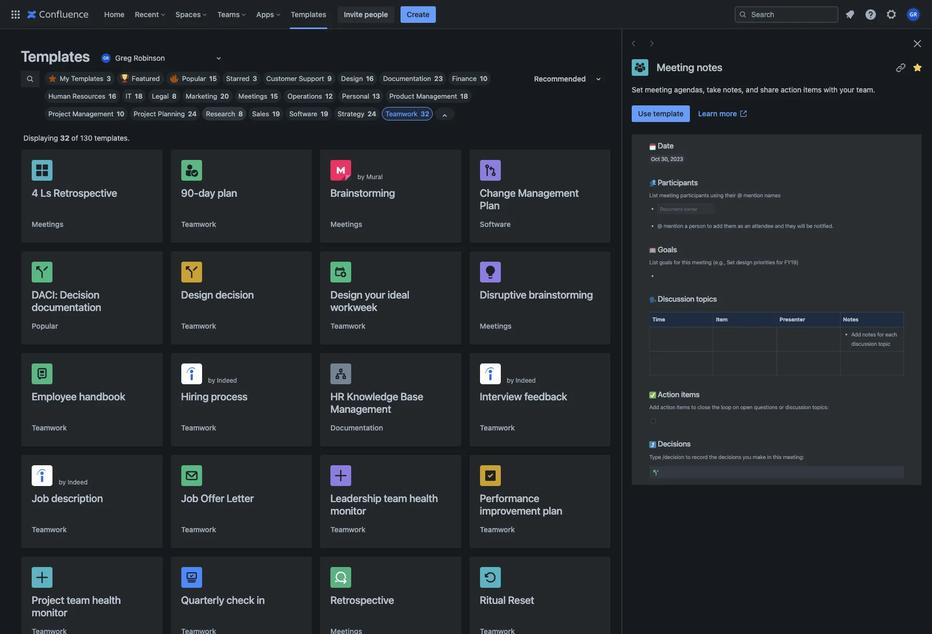 Task type: locate. For each thing, give the bounding box(es) containing it.
banner
[[0, 0, 932, 29]]

0 vertical spatial software
[[289, 110, 317, 118]]

product management 18
[[389, 92, 468, 100]]

24 down 13
[[368, 110, 376, 118]]

by indeed up 'interview feedback'
[[507, 377, 536, 385]]

management down resources at the left top
[[72, 110, 114, 118]]

starred
[[226, 74, 250, 83]]

0 vertical spatial monitor
[[331, 505, 366, 517]]

management right change
[[518, 187, 579, 199]]

teamwork button down interview
[[480, 423, 515, 433]]

teamwork down job description
[[32, 525, 67, 534]]

1 vertical spatial popular
[[32, 322, 58, 330]]

0 horizontal spatial monitor
[[32, 607, 67, 619]]

1 horizontal spatial indeed
[[217, 377, 237, 385]]

0 vertical spatial popular
[[182, 74, 206, 83]]

0 horizontal spatial 18
[[135, 92, 143, 100]]

3
[[107, 74, 111, 83], [253, 74, 257, 83]]

1 vertical spatial 10
[[117, 110, 124, 118]]

by up interview
[[507, 377, 514, 385]]

0 horizontal spatial retrospective
[[54, 187, 117, 199]]

design inside design your ideal workweek
[[331, 289, 363, 301]]

brainstorming
[[331, 187, 395, 199]]

teamwork button for employee handbook
[[32, 423, 67, 433]]

teamwork down the employee
[[32, 424, 67, 432]]

retrospective
[[54, 187, 117, 199], [331, 594, 394, 606]]

1 vertical spatial team
[[67, 594, 90, 606]]

design up 'workweek'
[[331, 289, 363, 301]]

design for design 16
[[341, 74, 363, 83]]

your inside design your ideal workweek
[[365, 289, 385, 301]]

teamwork button down the leadership
[[331, 525, 366, 535]]

people
[[365, 10, 388, 18]]

improvement
[[480, 505, 541, 517]]

meetings down 'disruptive'
[[480, 322, 512, 330]]

management down knowledge
[[331, 403, 391, 415]]

teamwork button down design decision
[[181, 321, 216, 332]]

research
[[206, 110, 235, 118]]

project team health monitor
[[32, 594, 121, 619]]

0 vertical spatial team
[[384, 493, 407, 505]]

teamwork button for design your ideal workweek
[[331, 321, 366, 332]]

1 horizontal spatial 10
[[480, 74, 488, 83]]

confluence image
[[27, 8, 89, 21], [27, 8, 89, 21]]

by for job description
[[59, 479, 66, 486]]

10
[[480, 74, 488, 83], [117, 110, 124, 118]]

0 horizontal spatial 8
[[172, 92, 176, 100]]

10 up templates.
[[117, 110, 124, 118]]

32 for displaying
[[60, 134, 69, 142]]

team for project
[[67, 594, 90, 606]]

0 horizontal spatial your
[[365, 289, 385, 301]]

support
[[299, 74, 324, 83]]

0 vertical spatial 10
[[480, 74, 488, 83]]

0 horizontal spatial by indeed
[[59, 479, 88, 486]]

design 16
[[341, 74, 374, 83]]

teamwork for 90-day plan
[[181, 220, 216, 229]]

monitor inside project team health monitor
[[32, 607, 67, 619]]

software down operations
[[289, 110, 317, 118]]

24 down marketing
[[188, 110, 197, 118]]

teamwork down 'workweek'
[[331, 322, 366, 330]]

templates up my
[[21, 47, 90, 65]]

job for job offer letter
[[181, 493, 198, 505]]

meetings for 4 ls retrospective
[[32, 220, 63, 229]]

my
[[60, 74, 69, 83]]

meetings for brainstorming
[[331, 220, 362, 229]]

1 horizontal spatial plan
[[543, 505, 562, 517]]

team inside leadership team health monitor
[[384, 493, 407, 505]]

1 horizontal spatial job
[[181, 493, 198, 505]]

1 vertical spatial your
[[365, 289, 385, 301]]

0 vertical spatial retrospective
[[54, 187, 117, 199]]

strategy
[[338, 110, 365, 118]]

change
[[480, 187, 516, 199]]

software down plan
[[480, 220, 511, 229]]

1 vertical spatial documentation
[[331, 424, 383, 432]]

plan for performance improvement plan
[[543, 505, 562, 517]]

project for project management 10
[[48, 110, 71, 118]]

1 horizontal spatial by indeed
[[208, 377, 237, 385]]

teamwork
[[386, 110, 418, 118], [181, 220, 216, 229], [181, 322, 216, 330], [331, 322, 366, 330], [32, 424, 67, 432], [181, 424, 216, 432], [480, 424, 515, 432], [32, 525, 67, 534], [181, 525, 216, 534], [331, 525, 366, 534], [480, 525, 515, 534]]

1 vertical spatial monitor
[[32, 607, 67, 619]]

teamwork button for leadership team health monitor
[[331, 525, 366, 535]]

teamwork down the improvement
[[480, 525, 515, 534]]

banner containing home
[[0, 0, 932, 29]]

1 horizontal spatial health
[[409, 493, 438, 505]]

1 horizontal spatial 32
[[421, 110, 429, 118]]

16
[[366, 74, 374, 83], [109, 92, 116, 100]]

1 vertical spatial templates
[[21, 47, 90, 65]]

None text field
[[100, 53, 102, 63]]

handbook
[[79, 391, 125, 403]]

job left offer
[[181, 493, 198, 505]]

by left mural at left top
[[358, 173, 365, 181]]

2 horizontal spatial by indeed
[[507, 377, 536, 385]]

teams
[[217, 10, 240, 18]]

apps
[[256, 10, 274, 18]]

1 vertical spatial 8
[[238, 110, 243, 118]]

by
[[358, 173, 365, 181], [208, 377, 215, 385], [507, 377, 514, 385], [59, 479, 66, 486]]

planning
[[158, 110, 185, 118]]

8 right research
[[238, 110, 243, 118]]

teamwork for leadership team health monitor
[[331, 525, 366, 534]]

1 horizontal spatial 18
[[460, 92, 468, 100]]

design up 'personal' at left top
[[341, 74, 363, 83]]

3 right my templates
[[107, 74, 111, 83]]

project team health monitor button
[[21, 557, 162, 634]]

0 horizontal spatial 16
[[109, 92, 116, 100]]

0 vertical spatial 16
[[366, 74, 374, 83]]

design left decision
[[181, 289, 213, 301]]

design for design your ideal workweek
[[331, 289, 363, 301]]

1 horizontal spatial popular
[[182, 74, 206, 83]]

meeting
[[657, 61, 694, 73]]

design
[[341, 74, 363, 83], [181, 289, 213, 301], [331, 289, 363, 301]]

management
[[416, 92, 457, 100], [72, 110, 114, 118], [518, 187, 579, 199], [331, 403, 391, 415]]

10 right finance
[[480, 74, 488, 83]]

use
[[638, 109, 651, 118]]

teamwork for design decision
[[181, 322, 216, 330]]

1 horizontal spatial meetings button
[[331, 219, 362, 230]]

2 job from the left
[[181, 493, 198, 505]]

1 vertical spatial plan
[[543, 505, 562, 517]]

19 right the sales
[[272, 110, 280, 118]]

and
[[746, 85, 758, 94]]

meetings up the sales
[[238, 92, 267, 100]]

1 horizontal spatial 3
[[253, 74, 257, 83]]

featured
[[132, 74, 160, 83]]

teamwork down the leadership
[[331, 525, 366, 534]]

teamwork button down 'workweek'
[[331, 321, 366, 332]]

teamwork button down day in the top of the page
[[181, 219, 216, 230]]

job description
[[32, 493, 103, 505]]

your
[[840, 85, 855, 94], [365, 289, 385, 301]]

ritual reset
[[480, 594, 534, 606]]

0 horizontal spatial 32
[[60, 134, 69, 142]]

24
[[188, 110, 197, 118], [368, 110, 376, 118]]

decision
[[60, 289, 99, 301]]

1 horizontal spatial 19
[[321, 110, 328, 118]]

teamwork button down hiring
[[181, 423, 216, 433]]

0 horizontal spatial popular
[[32, 322, 58, 330]]

1 18 from the left
[[135, 92, 143, 100]]

0 vertical spatial health
[[409, 493, 438, 505]]

0 vertical spatial 32
[[421, 110, 429, 118]]

meetings button down the ls
[[32, 219, 63, 230]]

plan
[[218, 187, 237, 199], [543, 505, 562, 517]]

set
[[632, 85, 643, 94]]

retrospective inside button
[[331, 594, 394, 606]]

8 right legal
[[172, 92, 176, 100]]

job
[[32, 493, 49, 505], [181, 493, 198, 505]]

by for brainstorming
[[358, 173, 365, 181]]

indeed for process
[[217, 377, 237, 385]]

0 vertical spatial plan
[[218, 187, 237, 199]]

15 down "customer"
[[271, 92, 278, 100]]

0 horizontal spatial meetings button
[[32, 219, 63, 230]]

management down "23"
[[416, 92, 457, 100]]

2 horizontal spatial indeed
[[516, 377, 536, 385]]

0 vertical spatial your
[[840, 85, 855, 94]]

1 vertical spatial 32
[[60, 134, 69, 142]]

monitor inside leadership team health monitor
[[331, 505, 366, 517]]

18 down finance
[[460, 92, 468, 100]]

teamwork for performance improvement plan
[[480, 525, 515, 534]]

indeed for description
[[68, 479, 88, 486]]

0 horizontal spatial 19
[[272, 110, 280, 118]]

project inside project team health monitor
[[32, 594, 64, 606]]

teamwork button down job description
[[32, 525, 67, 535]]

by indeed
[[208, 377, 237, 385], [507, 377, 536, 385], [59, 479, 88, 486]]

1 horizontal spatial 24
[[368, 110, 376, 118]]

1 horizontal spatial team
[[384, 493, 407, 505]]

displaying 32 of 130 templates.
[[23, 134, 130, 142]]

32 down product management 18
[[421, 110, 429, 118]]

15
[[209, 74, 217, 83], [271, 92, 278, 100]]

close image
[[911, 37, 924, 50]]

meetings button down 'disruptive'
[[480, 321, 512, 332]]

2 19 from the left
[[321, 110, 328, 118]]

interview
[[480, 391, 522, 403]]

teamwork button down the employee
[[32, 423, 67, 433]]

1 vertical spatial retrospective
[[331, 594, 394, 606]]

teamwork down day in the top of the page
[[181, 220, 216, 229]]

monitor
[[331, 505, 366, 517], [32, 607, 67, 619]]

teamwork down interview
[[480, 424, 515, 432]]

1 vertical spatial software
[[480, 220, 511, 229]]

by up hiring process
[[208, 377, 215, 385]]

customer support 9
[[266, 74, 332, 83]]

16 left 'it'
[[109, 92, 116, 100]]

teamwork down design decision
[[181, 322, 216, 330]]

0 horizontal spatial 10
[[117, 110, 124, 118]]

0 vertical spatial templates
[[291, 10, 326, 18]]

hr
[[331, 391, 344, 403]]

0 vertical spatial 15
[[209, 74, 217, 83]]

0 horizontal spatial job
[[32, 493, 49, 505]]

health inside project team health monitor
[[92, 594, 121, 606]]

team for leadership
[[384, 493, 407, 505]]

plan right the improvement
[[543, 505, 562, 517]]

0 vertical spatial documentation
[[383, 74, 431, 83]]

2 vertical spatial templates
[[71, 74, 103, 83]]

teamwork button down the improvement
[[480, 525, 515, 535]]

0 horizontal spatial plan
[[218, 187, 237, 199]]

learn more link
[[692, 105, 754, 122]]

32 left of
[[60, 134, 69, 142]]

performance
[[480, 493, 539, 505]]

meetings
[[238, 92, 267, 100], [32, 220, 63, 229], [331, 220, 362, 229], [480, 322, 512, 330]]

19
[[272, 110, 280, 118], [321, 110, 328, 118]]

employee
[[32, 391, 77, 403]]

by indeed up process on the bottom of the page
[[208, 377, 237, 385]]

teamwork down offer
[[181, 525, 216, 534]]

plan inside performance improvement plan
[[543, 505, 562, 517]]

daci: decision documentation
[[32, 289, 101, 313]]

0 horizontal spatial indeed
[[68, 479, 88, 486]]

team inside project team health monitor
[[67, 594, 90, 606]]

health inside leadership team health monitor
[[409, 493, 438, 505]]

human
[[48, 92, 71, 100]]

15 up marketing 20
[[209, 74, 217, 83]]

documentation down hr knowledge base management
[[331, 424, 383, 432]]

invite people
[[344, 10, 388, 18]]

90-
[[181, 187, 198, 199]]

your left ideal
[[365, 289, 385, 301]]

2 18 from the left
[[460, 92, 468, 100]]

1 job from the left
[[32, 493, 49, 505]]

it 18
[[126, 92, 143, 100]]

interview feedback
[[480, 391, 567, 403]]

meetings down the ls
[[32, 220, 63, 229]]

1 horizontal spatial monitor
[[331, 505, 366, 517]]

recommended
[[534, 74, 586, 83]]

1 19 from the left
[[272, 110, 280, 118]]

starred 3
[[226, 74, 257, 83]]

16 up 13
[[366, 74, 374, 83]]

18 right 'it'
[[135, 92, 143, 100]]

day
[[198, 187, 215, 199]]

templates right apps popup button
[[291, 10, 326, 18]]

health for leadership team health monitor
[[409, 493, 438, 505]]

meetings button for disruptive brainstorming
[[480, 321, 512, 332]]

1 horizontal spatial 16
[[366, 74, 374, 83]]

feedback
[[524, 391, 567, 403]]

indeed up 'interview feedback'
[[516, 377, 536, 385]]

1 vertical spatial 15
[[271, 92, 278, 100]]

teamwork down hiring
[[181, 424, 216, 432]]

18
[[135, 92, 143, 100], [460, 92, 468, 100]]

teamwork button down offer
[[181, 525, 216, 535]]

1 horizontal spatial retrospective
[[331, 594, 394, 606]]

plan right day in the top of the page
[[218, 187, 237, 199]]

your right with
[[840, 85, 855, 94]]

job left the description
[[32, 493, 49, 505]]

2 24 from the left
[[368, 110, 376, 118]]

indeed up the description
[[68, 479, 88, 486]]

0 horizontal spatial software
[[289, 110, 317, 118]]

0 horizontal spatial health
[[92, 594, 121, 606]]

meetings down brainstorming
[[331, 220, 362, 229]]

9
[[327, 74, 332, 83]]

appswitcher icon image
[[9, 8, 22, 21]]

knowledge
[[347, 391, 398, 403]]

teamwork button
[[181, 219, 216, 230], [181, 321, 216, 332], [331, 321, 366, 332], [32, 423, 67, 433], [181, 423, 216, 433], [480, 423, 515, 433], [32, 525, 67, 535], [181, 525, 216, 535], [331, 525, 366, 535], [480, 525, 515, 535]]

global element
[[6, 0, 733, 29]]

1 vertical spatial health
[[92, 594, 121, 606]]

process
[[211, 391, 248, 403]]

in
[[257, 594, 265, 606]]

management inside hr knowledge base management
[[331, 403, 391, 415]]

by up job description
[[59, 479, 66, 486]]

3 right starred
[[253, 74, 257, 83]]

2 horizontal spatial meetings button
[[480, 321, 512, 332]]

popular up marketing
[[182, 74, 206, 83]]

quarterly check in
[[181, 594, 265, 606]]

1 horizontal spatial 8
[[238, 110, 243, 118]]

indeed up process on the bottom of the page
[[217, 377, 237, 385]]

by indeed for process
[[208, 377, 237, 385]]

0 horizontal spatial 15
[[209, 74, 217, 83]]

19 for software 19
[[321, 110, 328, 118]]

fewer categories image
[[439, 110, 451, 122]]

by for interview feedback
[[507, 377, 514, 385]]

0 horizontal spatial 24
[[188, 110, 197, 118]]

0 vertical spatial 8
[[172, 92, 176, 100]]

quarterly
[[181, 594, 224, 606]]

research 8
[[206, 110, 243, 118]]

0 horizontal spatial 3
[[107, 74, 111, 83]]

19 down '12'
[[321, 110, 328, 118]]

greg robinson
[[115, 53, 165, 62]]

by indeed up the description
[[59, 479, 88, 486]]

management inside the change management plan
[[518, 187, 579, 199]]

apps button
[[253, 6, 285, 23]]

robinson
[[134, 53, 165, 62]]

teamwork button for performance improvement plan
[[480, 525, 515, 535]]

personal
[[342, 92, 369, 100]]

8 for legal 8
[[172, 92, 176, 100]]

1 horizontal spatial 15
[[271, 92, 278, 100]]

templates up resources at the left top
[[71, 74, 103, 83]]

1 horizontal spatial software
[[480, 220, 511, 229]]

12
[[325, 92, 333, 100]]

popular down documentation
[[32, 322, 58, 330]]

1 vertical spatial 16
[[109, 92, 116, 100]]

documentation up product
[[383, 74, 431, 83]]

0 horizontal spatial team
[[67, 594, 90, 606]]

it
[[126, 92, 132, 100]]

meetings button down brainstorming
[[331, 219, 362, 230]]



Task type: vqa. For each thing, say whether or not it's contained in the screenshot.


Task type: describe. For each thing, give the bounding box(es) containing it.
brainstorming
[[529, 289, 593, 301]]

indeed for feedback
[[516, 377, 536, 385]]

spaces button
[[172, 6, 211, 23]]

software for software
[[480, 220, 511, 229]]

teamwork 32
[[386, 110, 429, 118]]

create link
[[401, 6, 436, 23]]

by indeed for feedback
[[507, 377, 536, 385]]

help icon image
[[865, 8, 877, 21]]

of
[[71, 134, 78, 142]]

by for hiring process
[[208, 377, 215, 385]]

monitor for leadership
[[331, 505, 366, 517]]

human resources 16
[[48, 92, 116, 100]]

hr knowledge base management
[[331, 391, 423, 415]]

reset
[[508, 594, 534, 606]]

19 for sales 19
[[272, 110, 280, 118]]

customer
[[266, 74, 297, 83]]

greg
[[115, 53, 132, 62]]

disruptive
[[480, 289, 527, 301]]

description
[[51, 493, 103, 505]]

1 horizontal spatial your
[[840, 85, 855, 94]]

disruptive brainstorming
[[480, 289, 593, 301]]

management for change
[[518, 187, 579, 199]]

use template
[[638, 109, 684, 118]]

teamwork for hiring process
[[181, 424, 216, 432]]

ritual reset button
[[470, 557, 611, 634]]

documentation 23
[[383, 74, 443, 83]]

search image
[[739, 10, 747, 18]]

project planning 24
[[134, 110, 197, 118]]

offer
[[201, 493, 224, 505]]

2 3 from the left
[[253, 74, 257, 83]]

base
[[401, 391, 423, 403]]

recent
[[135, 10, 159, 18]]

quarterly check in button
[[171, 557, 312, 634]]

mural
[[366, 173, 383, 181]]

items
[[803, 85, 822, 94]]

teamwork button for design decision
[[181, 321, 216, 332]]

teamwork button for job description
[[32, 525, 67, 535]]

workweek
[[331, 301, 377, 313]]

by indeed for description
[[59, 479, 88, 486]]

invite people button
[[338, 6, 394, 23]]

32 for teamwork
[[421, 110, 429, 118]]

action
[[781, 85, 802, 94]]

hiring
[[181, 391, 209, 403]]

design your ideal workweek
[[331, 289, 409, 313]]

meetings 15
[[238, 92, 278, 100]]

set meeting agendas, take notes, and share action items with your team.
[[632, 85, 875, 94]]

documentation for documentation
[[331, 424, 383, 432]]

teams button
[[214, 6, 250, 23]]

sales 19
[[252, 110, 280, 118]]

project for project team health monitor
[[32, 594, 64, 606]]

management for project
[[72, 110, 114, 118]]

software 19
[[289, 110, 328, 118]]

home link
[[101, 6, 128, 23]]

design for design decision
[[181, 289, 213, 301]]

meeting notes
[[657, 61, 723, 73]]

use template button
[[632, 105, 690, 122]]

templates.
[[94, 134, 130, 142]]

spaces
[[176, 10, 201, 18]]

teamwork button for 90-day plan
[[181, 219, 216, 230]]

open image
[[212, 52, 225, 64]]

sales
[[252, 110, 269, 118]]

documentation
[[32, 301, 101, 313]]

finance 10
[[452, 74, 488, 83]]

performance improvement plan
[[480, 493, 562, 517]]

teamwork for job description
[[32, 525, 67, 534]]

check
[[227, 594, 254, 606]]

daci:
[[32, 289, 57, 301]]

1 3 from the left
[[107, 74, 111, 83]]

Search field
[[735, 6, 839, 23]]

operations
[[287, 92, 322, 100]]

teamwork down product
[[386, 110, 418, 118]]

notification icon image
[[844, 8, 856, 21]]

share
[[760, 85, 779, 94]]

meetings button for brainstorming
[[331, 219, 362, 230]]

design decision
[[181, 289, 254, 301]]

monitor for project
[[32, 607, 67, 619]]

legal
[[152, 92, 169, 100]]

documentation for documentation 23
[[383, 74, 431, 83]]

templates inside "global" element
[[291, 10, 326, 18]]

my templates
[[60, 74, 103, 83]]

project management 10
[[48, 110, 124, 118]]

130
[[80, 134, 92, 142]]

90-day plan
[[181, 187, 237, 199]]

change management plan
[[480, 187, 579, 211]]

finance
[[452, 74, 477, 83]]

teamwork for design your ideal workweek
[[331, 322, 366, 330]]

teamwork button for job offer letter
[[181, 525, 216, 535]]

meetings button for 4 ls retrospective
[[32, 219, 63, 230]]

share link image
[[895, 61, 907, 74]]

job for job description
[[32, 493, 49, 505]]

decision
[[215, 289, 254, 301]]

notes
[[697, 61, 723, 73]]

ls
[[40, 187, 51, 199]]

previous template image
[[627, 37, 640, 50]]

management for product
[[416, 92, 457, 100]]

personal 13
[[342, 92, 380, 100]]

teamwork for employee handbook
[[32, 424, 67, 432]]

Document owner field
[[658, 204, 714, 214]]

strategy 24
[[338, 110, 376, 118]]

software button
[[480, 219, 511, 230]]

meetings for disruptive brainstorming
[[480, 322, 512, 330]]

marketing
[[186, 92, 217, 100]]

1 24 from the left
[[188, 110, 197, 118]]

settings icon image
[[885, 8, 898, 21]]

operations 12
[[287, 92, 333, 100]]

letter
[[227, 493, 254, 505]]

resources
[[72, 92, 105, 100]]

8 for research 8
[[238, 110, 243, 118]]

health for project team health monitor
[[92, 594, 121, 606]]

more
[[720, 109, 737, 118]]

open search bar image
[[26, 75, 34, 83]]

popular button
[[32, 321, 58, 332]]

teamwork for interview feedback
[[480, 424, 515, 432]]

teamwork for job offer letter
[[181, 525, 216, 534]]

ideal
[[388, 289, 409, 301]]

unstar meeting notes image
[[911, 61, 924, 74]]

project for project planning 24
[[134, 110, 156, 118]]

create
[[407, 10, 430, 18]]

teamwork button for interview feedback
[[480, 423, 515, 433]]

marketing 20
[[186, 92, 229, 100]]

4
[[32, 187, 38, 199]]

recent button
[[132, 6, 169, 23]]

next template image
[[646, 37, 658, 50]]

leadership team health monitor
[[331, 493, 438, 517]]

software for software 19
[[289, 110, 317, 118]]

retrospective button
[[320, 557, 461, 634]]

plan for 90-day plan
[[218, 187, 237, 199]]

teamwork button for hiring process
[[181, 423, 216, 433]]

4 ls retrospective
[[32, 187, 117, 199]]



